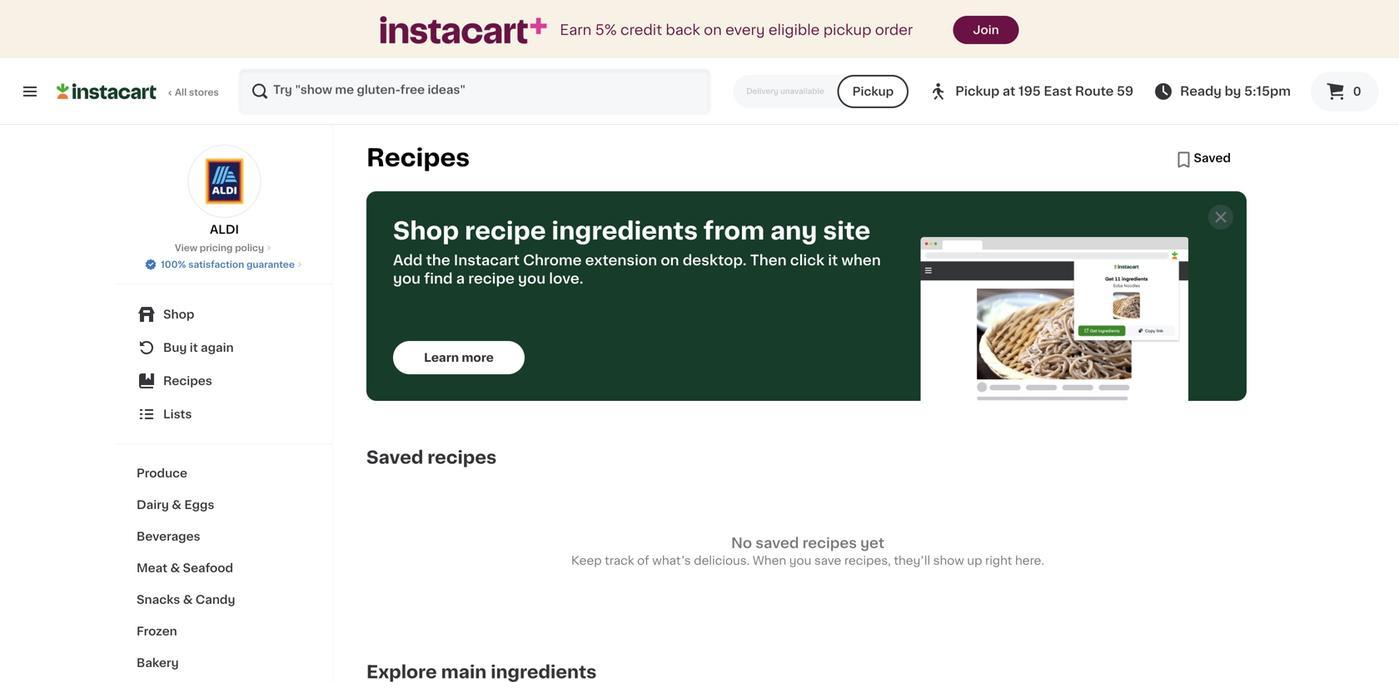 Task type: vqa. For each thing, say whether or not it's contained in the screenshot.
& in the "link"
yes



Task type: describe. For each thing, give the bounding box(es) containing it.
eligible
[[769, 23, 820, 37]]

delicious.
[[694, 556, 750, 567]]

1 horizontal spatial you
[[518, 272, 546, 286]]

all stores
[[175, 88, 219, 97]]

pickup button
[[838, 75, 909, 108]]

100% satisfaction guarantee button
[[144, 255, 305, 272]]

pricing
[[200, 244, 233, 253]]

buy it again link
[[127, 331, 322, 365]]

produce link
[[127, 458, 322, 490]]

100% satisfaction guarantee
[[161, 260, 295, 269]]

when
[[753, 556, 786, 567]]

snacks & candy
[[137, 595, 235, 606]]

buy
[[163, 342, 187, 354]]

saved recipes
[[366, 449, 497, 467]]

instacart
[[454, 254, 520, 268]]

view pricing policy
[[175, 244, 264, 253]]

view
[[175, 244, 197, 253]]

every
[[725, 23, 765, 37]]

0 button
[[1311, 72, 1379, 112]]

bakery
[[137, 658, 179, 670]]

love.
[[549, 272, 583, 286]]

no saved recipes yet keep track of what's delicious. when you save recipes, they'll show up right here.
[[571, 537, 1044, 567]]

lists
[[163, 409, 192, 421]]

service type group
[[733, 75, 909, 108]]

explore main ingredients
[[366, 664, 597, 682]]

saved
[[756, 537, 799, 551]]

195
[[1019, 85, 1041, 97]]

order
[[875, 23, 913, 37]]

route
[[1075, 85, 1114, 97]]

satisfaction
[[188, 260, 244, 269]]

eggs
[[184, 500, 214, 511]]

shop for shop recipe ingredients from any site
[[393, 219, 459, 243]]

of
[[637, 556, 649, 567]]

it inside the add the instacart chrome extension on desktop. then click it when you find a recipe you love.
[[828, 254, 838, 268]]

recipes inside 'no saved recipes yet keep track of what's delicious. when you save recipes, they'll show up right here.'
[[803, 537, 857, 551]]

1 horizontal spatial on
[[704, 23, 722, 37]]

instacart logo image
[[57, 82, 157, 102]]

you inside 'no saved recipes yet keep track of what's delicious. when you save recipes, they'll show up right here.'
[[789, 556, 811, 567]]

all
[[175, 88, 187, 97]]

candy
[[196, 595, 235, 606]]

1 horizontal spatial recipes
[[366, 146, 470, 170]]

0 vertical spatial recipes
[[428, 449, 497, 467]]

produce
[[137, 468, 187, 480]]

the
[[426, 254, 450, 268]]

east
[[1044, 85, 1072, 97]]

main
[[441, 664, 487, 682]]

learn more
[[424, 352, 494, 364]]

shop recipe ingredients from any site
[[393, 219, 870, 243]]

saved button
[[1174, 150, 1231, 170]]

59
[[1117, 85, 1134, 97]]

from
[[704, 219, 765, 243]]

ready by 5:15pm link
[[1154, 82, 1291, 102]]

recipes,
[[844, 556, 891, 567]]

guarantee
[[246, 260, 295, 269]]

ready by 5:15pm
[[1180, 85, 1291, 97]]

by
[[1225, 85, 1241, 97]]

ingredients for main
[[491, 664, 597, 682]]

0 horizontal spatial you
[[393, 272, 421, 286]]

& for snacks
[[183, 595, 193, 606]]

dairy & eggs link
[[127, 490, 322, 521]]

more
[[462, 352, 494, 364]]

save
[[814, 556, 841, 567]]

recipes inside the recipes link
[[163, 376, 212, 387]]

shop for shop
[[163, 309, 194, 321]]

yet
[[860, 537, 884, 551]]

recipes link
[[127, 365, 322, 398]]

they'll
[[894, 556, 930, 567]]

buy it again
[[163, 342, 234, 354]]

frozen
[[137, 626, 177, 638]]

0 horizontal spatial it
[[190, 342, 198, 354]]

Search field
[[240, 70, 710, 113]]



Task type: locate. For each thing, give the bounding box(es) containing it.
what's
[[652, 556, 691, 567]]

here.
[[1015, 556, 1044, 567]]

0 vertical spatial &
[[172, 500, 182, 511]]

policy
[[235, 244, 264, 253]]

ingredients up the extension
[[552, 219, 698, 243]]

then
[[750, 254, 787, 268]]

right
[[985, 556, 1012, 567]]

view pricing policy link
[[175, 242, 274, 255]]

2 horizontal spatial you
[[789, 556, 811, 567]]

0 vertical spatial saved
[[1194, 152, 1231, 164]]

pickup inside button
[[853, 86, 894, 97]]

pickup down order
[[853, 86, 894, 97]]

show
[[933, 556, 964, 567]]

beverages
[[137, 531, 200, 543]]

saved for saved recipes
[[366, 449, 423, 467]]

it
[[828, 254, 838, 268], [190, 342, 198, 354]]

you left save
[[789, 556, 811, 567]]

& right meat
[[170, 563, 180, 575]]

ready
[[1180, 85, 1222, 97]]

1 vertical spatial saved
[[366, 449, 423, 467]]

pickup for pickup
[[853, 86, 894, 97]]

1 vertical spatial on
[[661, 254, 679, 268]]

snacks
[[137, 595, 180, 606]]

pickup left at
[[955, 85, 1000, 97]]

1 vertical spatial recipe
[[468, 272, 515, 286]]

0 horizontal spatial on
[[661, 254, 679, 268]]

saved inside button
[[1194, 152, 1231, 164]]

all stores link
[[57, 68, 220, 115]]

recipe down instacart
[[468, 272, 515, 286]]

pickup at 195 east route 59
[[955, 85, 1134, 97]]

&
[[172, 500, 182, 511], [170, 563, 180, 575], [183, 595, 193, 606]]

100%
[[161, 260, 186, 269]]

& for dairy
[[172, 500, 182, 511]]

1 vertical spatial recipes
[[163, 376, 212, 387]]

you down chrome
[[518, 272, 546, 286]]

desktop.
[[683, 254, 747, 268]]

add
[[393, 254, 423, 268]]

meat & seafood link
[[127, 553, 322, 585]]

1 horizontal spatial it
[[828, 254, 838, 268]]

learn more button
[[393, 341, 525, 375]]

0 horizontal spatial saved
[[366, 449, 423, 467]]

beverages link
[[127, 521, 322, 553]]

0 horizontal spatial pickup
[[853, 86, 894, 97]]

extension banner image
[[921, 237, 1189, 401]]

& left candy
[[183, 595, 193, 606]]

when
[[841, 254, 881, 268]]

shop up the
[[393, 219, 459, 243]]

pickup
[[823, 23, 872, 37]]

ingredients for recipe
[[552, 219, 698, 243]]

frozen link
[[127, 616, 322, 648]]

at
[[1003, 85, 1016, 97]]

& for meat
[[170, 563, 180, 575]]

earn 5% credit back on every eligible pickup order
[[560, 23, 913, 37]]

on left desktop.
[[661, 254, 679, 268]]

find
[[424, 272, 453, 286]]

saved for saved
[[1194, 152, 1231, 164]]

aldi logo image
[[188, 145, 261, 218]]

earn
[[560, 23, 592, 37]]

& left eggs
[[172, 500, 182, 511]]

shop link
[[127, 298, 322, 331]]

click
[[790, 254, 825, 268]]

0 vertical spatial on
[[704, 23, 722, 37]]

join
[[973, 24, 999, 36]]

pickup
[[955, 85, 1000, 97], [853, 86, 894, 97]]

keep
[[571, 556, 602, 567]]

you
[[393, 272, 421, 286], [518, 272, 546, 286], [789, 556, 811, 567]]

0 vertical spatial recipe
[[465, 219, 546, 243]]

aldi link
[[188, 145, 261, 238]]

recipe inside the add the instacart chrome extension on desktop. then click it when you find a recipe you love.
[[468, 272, 515, 286]]

up
[[967, 556, 982, 567]]

lists link
[[127, 398, 322, 431]]

recipes
[[428, 449, 497, 467], [803, 537, 857, 551]]

ingredients
[[552, 219, 698, 243], [491, 664, 597, 682]]

dairy & eggs
[[137, 500, 214, 511]]

1 vertical spatial ingredients
[[491, 664, 597, 682]]

it right buy
[[190, 342, 198, 354]]

bakery link
[[127, 648, 322, 680]]

1 vertical spatial recipes
[[803, 537, 857, 551]]

track
[[605, 556, 634, 567]]

pickup inside popup button
[[955, 85, 1000, 97]]

0 vertical spatial recipes
[[366, 146, 470, 170]]

1 horizontal spatial recipes
[[803, 537, 857, 551]]

again
[[201, 342, 234, 354]]

0 horizontal spatial recipes
[[428, 449, 497, 467]]

on inside the add the instacart chrome extension on desktop. then click it when you find a recipe you love.
[[661, 254, 679, 268]]

chrome
[[523, 254, 582, 268]]

1 vertical spatial it
[[190, 342, 198, 354]]

0 vertical spatial it
[[828, 254, 838, 268]]

shop
[[393, 219, 459, 243], [163, 309, 194, 321]]

ingredients right main
[[491, 664, 597, 682]]

it right click
[[828, 254, 838, 268]]

site
[[823, 219, 870, 243]]

1 vertical spatial shop
[[163, 309, 194, 321]]

instacart plus icon image
[[380, 16, 547, 44]]

credit
[[621, 23, 662, 37]]

1 horizontal spatial pickup
[[955, 85, 1000, 97]]

extension
[[585, 254, 657, 268]]

0 horizontal spatial shop
[[163, 309, 194, 321]]

back
[[666, 23, 700, 37]]

5%
[[595, 23, 617, 37]]

on right back
[[704, 23, 722, 37]]

aldi
[[210, 224, 239, 236]]

5:15pm
[[1244, 85, 1291, 97]]

any
[[770, 219, 817, 243]]

0
[[1353, 86, 1361, 97]]

1 horizontal spatial shop
[[393, 219, 459, 243]]

None search field
[[238, 68, 711, 115]]

0 horizontal spatial recipes
[[163, 376, 212, 387]]

seafood
[[183, 563, 233, 575]]

you down add
[[393, 272, 421, 286]]

pickup at 195 east route 59 button
[[929, 68, 1134, 115]]

0 vertical spatial ingredients
[[552, 219, 698, 243]]

snacks & candy link
[[127, 585, 322, 616]]

1 horizontal spatial saved
[[1194, 152, 1231, 164]]

1 vertical spatial &
[[170, 563, 180, 575]]

a
[[456, 272, 465, 286]]

stores
[[189, 88, 219, 97]]

recipe
[[465, 219, 546, 243], [468, 272, 515, 286]]

0 vertical spatial shop
[[393, 219, 459, 243]]

dairy
[[137, 500, 169, 511]]

2 vertical spatial &
[[183, 595, 193, 606]]

add the instacart chrome extension on desktop. then click it when you find a recipe you love.
[[393, 254, 881, 286]]

explore
[[366, 664, 437, 682]]

pickup for pickup at 195 east route 59
[[955, 85, 1000, 97]]

recipes
[[366, 146, 470, 170], [163, 376, 212, 387]]

recipe up instacart
[[465, 219, 546, 243]]

shop up buy
[[163, 309, 194, 321]]



